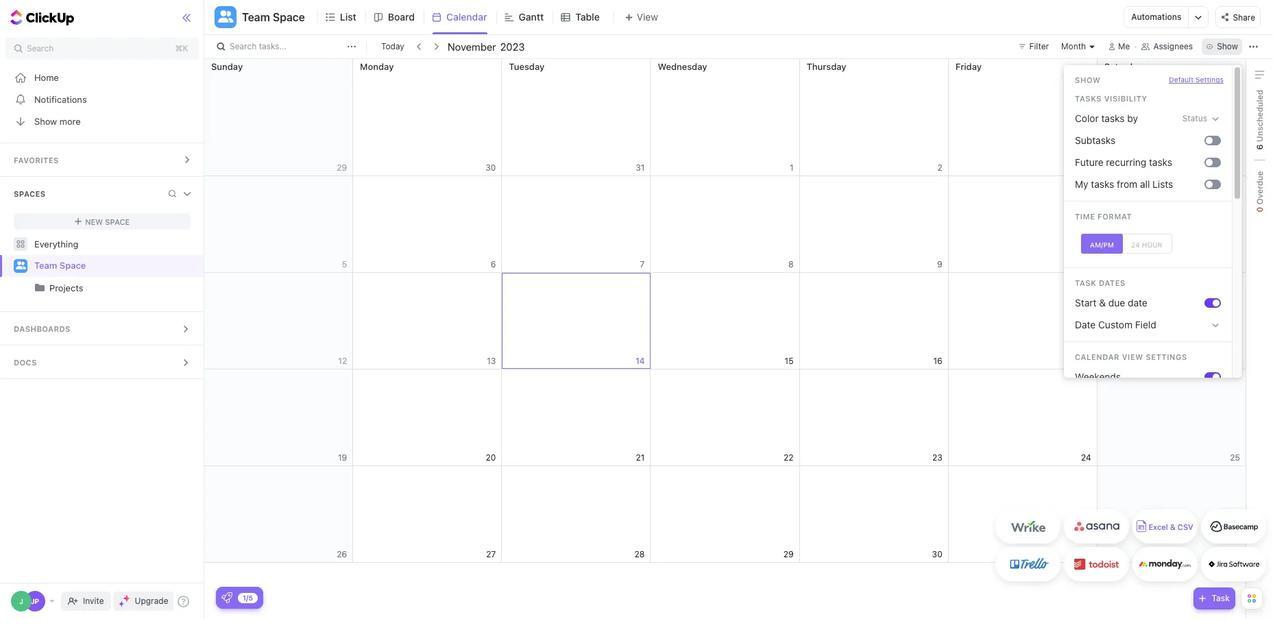 Task type: vqa. For each thing, say whether or not it's contained in the screenshot.
the user group image in Sidebar navigation
no



Task type: describe. For each thing, give the bounding box(es) containing it.
future
[[1075, 156, 1104, 168]]

me button
[[1103, 38, 1136, 55]]

24 for 24
[[1081, 452, 1092, 463]]

my
[[1075, 178, 1089, 190]]

favorites button
[[0, 143, 205, 176]]

25
[[1230, 452, 1240, 463]]

date
[[1128, 297, 1148, 309]]

time format
[[1075, 212, 1132, 221]]

tasks...
[[259, 41, 287, 51]]

default settings
[[1169, 75, 1224, 84]]

22
[[784, 452, 794, 463]]

settings
[[1146, 352, 1188, 361]]

gantt
[[519, 11, 544, 23]]

onboarding checklist button element
[[221, 592, 232, 603]]

csv
[[1178, 523, 1194, 532]]

23
[[933, 452, 943, 463]]

board
[[388, 11, 415, 23]]

visibility
[[1104, 94, 1148, 103]]

unscheduled
[[1255, 90, 1265, 144]]

show inside dropdown button
[[1217, 41, 1238, 51]]

share button
[[1216, 6, 1261, 28]]

team for team space link
[[34, 260, 57, 271]]

search tasks...
[[230, 41, 287, 51]]

search for search
[[27, 43, 54, 53]]

2 projects link from the left
[[49, 277, 192, 299]]

sunday
[[211, 61, 243, 72]]

tuesday
[[509, 61, 545, 72]]

view
[[1122, 352, 1144, 361]]

notifications link
[[0, 88, 205, 110]]

friday
[[956, 61, 982, 72]]

team space for team space link
[[34, 260, 86, 271]]

my tasks from all lists
[[1075, 178, 1173, 190]]

settings
[[1196, 75, 1224, 84]]

tasks
[[1075, 94, 1102, 103]]

calendar view settings
[[1075, 352, 1188, 361]]

projects
[[49, 283, 83, 293]]

excel
[[1149, 523, 1168, 532]]

team space for team space button
[[242, 11, 305, 23]]

user group image
[[15, 261, 26, 270]]

calendar link
[[446, 0, 493, 34]]

dashboards
[[14, 324, 70, 333]]

subtasks button
[[1070, 130, 1205, 152]]

show button
[[1202, 38, 1243, 55]]

19
[[338, 452, 347, 463]]

task for task dates
[[1075, 278, 1097, 287]]

table link
[[575, 0, 605, 34]]

& for start
[[1099, 297, 1106, 309]]

due
[[1109, 297, 1125, 309]]

1/5
[[243, 593, 253, 602]]

monday
[[360, 61, 394, 72]]

all
[[1140, 178, 1150, 190]]

weekends button
[[1070, 366, 1205, 388]]

calendar for calendar
[[446, 11, 487, 23]]

future recurring tasks button
[[1070, 152, 1205, 173]]

invite
[[83, 596, 104, 606]]

lists
[[1153, 178, 1173, 190]]

future recurring tasks
[[1075, 156, 1173, 168]]

tasks visibility
[[1075, 94, 1148, 103]]

upgrade link
[[114, 592, 174, 611]]

18
[[1231, 356, 1240, 366]]

date
[[1075, 319, 1096, 330]]

search for search tasks...
[[230, 41, 257, 51]]

saturday
[[1105, 61, 1143, 72]]

list link
[[340, 0, 362, 34]]

overdue
[[1255, 171, 1265, 207]]

0
[[1255, 207, 1265, 212]]

team for team space button
[[242, 11, 270, 23]]

27
[[486, 549, 496, 559]]

automations button
[[1125, 7, 1189, 27]]

row containing 19
[[204, 370, 1247, 466]]

21
[[636, 452, 645, 463]]

by
[[1128, 112, 1138, 124]]

home
[[34, 72, 59, 83]]

date custom field button
[[1070, 314, 1227, 336]]

hour
[[1142, 240, 1163, 249]]

list
[[340, 11, 356, 23]]

share
[[1233, 12, 1256, 22]]

29
[[784, 549, 794, 559]]

color
[[1075, 112, 1099, 124]]



Task type: locate. For each thing, give the bounding box(es) containing it.
team space link
[[34, 255, 192, 277]]

1 horizontal spatial space
[[105, 217, 130, 226]]

thursday
[[807, 61, 847, 72]]

today button
[[379, 40, 407, 53]]

tasks for from
[[1091, 178, 1115, 190]]

0 vertical spatial 24
[[1131, 240, 1140, 249]]

6
[[1255, 144, 1265, 150]]

0 vertical spatial calendar
[[446, 11, 487, 23]]

calendar right board link
[[446, 11, 487, 23]]

excel & csv link
[[1133, 509, 1198, 544]]

1 row from the top
[[204, 59, 1247, 176]]

task for task
[[1212, 593, 1230, 603]]

gantt link
[[519, 0, 549, 34]]

search inside sidebar navigation
[[27, 43, 54, 53]]

new space
[[85, 217, 130, 226]]

space right new
[[105, 217, 130, 226]]

show left more
[[34, 116, 57, 127]]

1 horizontal spatial show
[[1075, 75, 1101, 84]]

status
[[1183, 113, 1208, 123]]

favorites
[[14, 156, 59, 165]]

1 horizontal spatial calendar
[[1075, 352, 1120, 361]]

show inside sidebar navigation
[[34, 116, 57, 127]]

0 horizontal spatial 24
[[1081, 452, 1092, 463]]

team space inside sidebar navigation
[[34, 260, 86, 271]]

tasks for by
[[1102, 112, 1125, 124]]

2 vertical spatial tasks
[[1091, 178, 1115, 190]]

16
[[934, 356, 943, 366]]

⌘k
[[175, 43, 188, 53]]

3 row from the top
[[204, 273, 1247, 370]]

0 vertical spatial tasks
[[1102, 112, 1125, 124]]

Search tasks... text field
[[230, 37, 344, 56]]

1 vertical spatial task
[[1212, 593, 1230, 603]]

0 horizontal spatial team
[[34, 260, 57, 271]]

today
[[381, 41, 404, 51]]

task
[[1075, 278, 1097, 287], [1212, 593, 1230, 603]]

1 vertical spatial show
[[1075, 75, 1101, 84]]

show down share button on the right of page
[[1217, 41, 1238, 51]]

grid containing sunday
[[204, 59, 1247, 619]]

calendar
[[446, 11, 487, 23], [1075, 352, 1120, 361]]

tasks left by
[[1102, 112, 1125, 124]]

17
[[1083, 356, 1092, 366]]

0 horizontal spatial team space
[[34, 260, 86, 271]]

& left csv
[[1170, 523, 1176, 532]]

24 hour
[[1131, 240, 1163, 249]]

& for excel
[[1170, 523, 1176, 532]]

weekends
[[1075, 371, 1121, 383]]

calendar for calendar view settings
[[1075, 352, 1120, 361]]

table
[[575, 11, 600, 23]]

calendar up weekends
[[1075, 352, 1120, 361]]

& left 'due'
[[1099, 297, 1106, 309]]

search
[[230, 41, 257, 51], [27, 43, 54, 53]]

1 horizontal spatial 24
[[1131, 240, 1140, 249]]

date custom field button
[[1064, 314, 1232, 336]]

me
[[1118, 41, 1130, 51]]

0 horizontal spatial task
[[1075, 278, 1097, 287]]

sidebar navigation
[[0, 0, 205, 619]]

1 vertical spatial team
[[34, 260, 57, 271]]

tasks up lists
[[1149, 156, 1173, 168]]

team inside sidebar navigation
[[34, 260, 57, 271]]

0 horizontal spatial &
[[1099, 297, 1106, 309]]

0 horizontal spatial show
[[34, 116, 57, 127]]

assignees button
[[1136, 38, 1199, 55]]

team space
[[242, 11, 305, 23], [34, 260, 86, 271]]

1 vertical spatial tasks
[[1149, 156, 1173, 168]]

24 inside grid
[[1081, 452, 1092, 463]]

board link
[[388, 0, 420, 34]]

space up search tasks... text field
[[273, 11, 305, 23]]

0 horizontal spatial search
[[27, 43, 54, 53]]

onboarding checklist button image
[[221, 592, 232, 603]]

0 vertical spatial space
[[273, 11, 305, 23]]

26
[[337, 549, 347, 559]]

my tasks from all lists button
[[1070, 173, 1205, 195]]

tasks right my
[[1091, 178, 1115, 190]]

team space up tasks...
[[242, 11, 305, 23]]

1 vertical spatial space
[[105, 217, 130, 226]]

24 for 24 hour
[[1131, 240, 1140, 249]]

team
[[242, 11, 270, 23], [34, 260, 57, 271]]

& inside button
[[1099, 297, 1106, 309]]

24
[[1131, 240, 1140, 249], [1081, 452, 1092, 463]]

tasks inside future recurring tasks button
[[1149, 156, 1173, 168]]

start
[[1075, 297, 1097, 309]]

field
[[1135, 319, 1157, 330]]

show up tasks
[[1075, 75, 1101, 84]]

2 horizontal spatial space
[[273, 11, 305, 23]]

grid
[[204, 59, 1247, 619]]

1 vertical spatial team space
[[34, 260, 86, 271]]

default
[[1169, 75, 1194, 84]]

2 row from the top
[[204, 176, 1247, 273]]

start & due date
[[1075, 297, 1148, 309]]

0 vertical spatial team
[[242, 11, 270, 23]]

1 horizontal spatial task
[[1212, 593, 1230, 603]]

upgrade
[[135, 596, 168, 606]]

1 projects link from the left
[[1, 277, 192, 299]]

0 vertical spatial team space
[[242, 11, 305, 23]]

show more
[[34, 116, 81, 127]]

1 vertical spatial &
[[1170, 523, 1176, 532]]

notifications
[[34, 94, 87, 105]]

team inside button
[[242, 11, 270, 23]]

everything
[[34, 238, 78, 249]]

date custom field
[[1075, 319, 1157, 330]]

&
[[1099, 297, 1106, 309], [1170, 523, 1176, 532]]

2 vertical spatial space
[[60, 260, 86, 271]]

1 horizontal spatial search
[[230, 41, 257, 51]]

more
[[59, 116, 81, 127]]

14
[[636, 356, 645, 366]]

row containing 26
[[204, 466, 1247, 563]]

space for team space link
[[60, 260, 86, 271]]

1 horizontal spatial &
[[1170, 523, 1176, 532]]

0 vertical spatial task
[[1075, 278, 1097, 287]]

15
[[785, 356, 794, 366]]

tasks inside my tasks from all lists "button"
[[1091, 178, 1115, 190]]

2 horizontal spatial show
[[1217, 41, 1238, 51]]

format
[[1098, 212, 1132, 221]]

projects link
[[1, 277, 192, 299], [49, 277, 192, 299]]

excel & csv
[[1149, 523, 1194, 532]]

everything link
[[0, 233, 205, 255]]

row containing 14
[[204, 273, 1247, 370]]

0 horizontal spatial space
[[60, 260, 86, 271]]

color tasks by
[[1075, 112, 1138, 124]]

0 vertical spatial &
[[1099, 297, 1106, 309]]

5 row from the top
[[204, 466, 1247, 563]]

subtasks
[[1075, 134, 1116, 146]]

1 horizontal spatial team space
[[242, 11, 305, 23]]

team space inside button
[[242, 11, 305, 23]]

team down everything
[[34, 260, 57, 271]]

team space button
[[237, 2, 305, 32]]

space up projects
[[60, 260, 86, 271]]

search up sunday
[[230, 41, 257, 51]]

row
[[204, 59, 1247, 176], [204, 176, 1247, 273], [204, 273, 1247, 370], [204, 370, 1247, 466], [204, 466, 1247, 563]]

28
[[635, 549, 645, 559]]

search up home in the left of the page
[[27, 43, 54, 53]]

docs
[[14, 358, 37, 367]]

1 vertical spatial calendar
[[1075, 352, 1120, 361]]

team space down everything
[[34, 260, 86, 271]]

0 vertical spatial show
[[1217, 41, 1238, 51]]

team up search tasks...
[[242, 11, 270, 23]]

0 horizontal spatial calendar
[[446, 11, 487, 23]]

1 vertical spatial 24
[[1081, 452, 1092, 463]]

show
[[1217, 41, 1238, 51], [1075, 75, 1101, 84], [34, 116, 57, 127]]

4 row from the top
[[204, 370, 1247, 466]]

space inside button
[[273, 11, 305, 23]]

recurring
[[1106, 156, 1147, 168]]

30
[[932, 549, 943, 559]]

2 vertical spatial show
[[34, 116, 57, 127]]

20
[[486, 452, 496, 463]]

home link
[[0, 67, 205, 88]]

1 horizontal spatial team
[[242, 11, 270, 23]]

space for team space button
[[273, 11, 305, 23]]

dates
[[1099, 278, 1126, 287]]

automations
[[1132, 12, 1182, 22]]

from
[[1117, 178, 1138, 190]]



